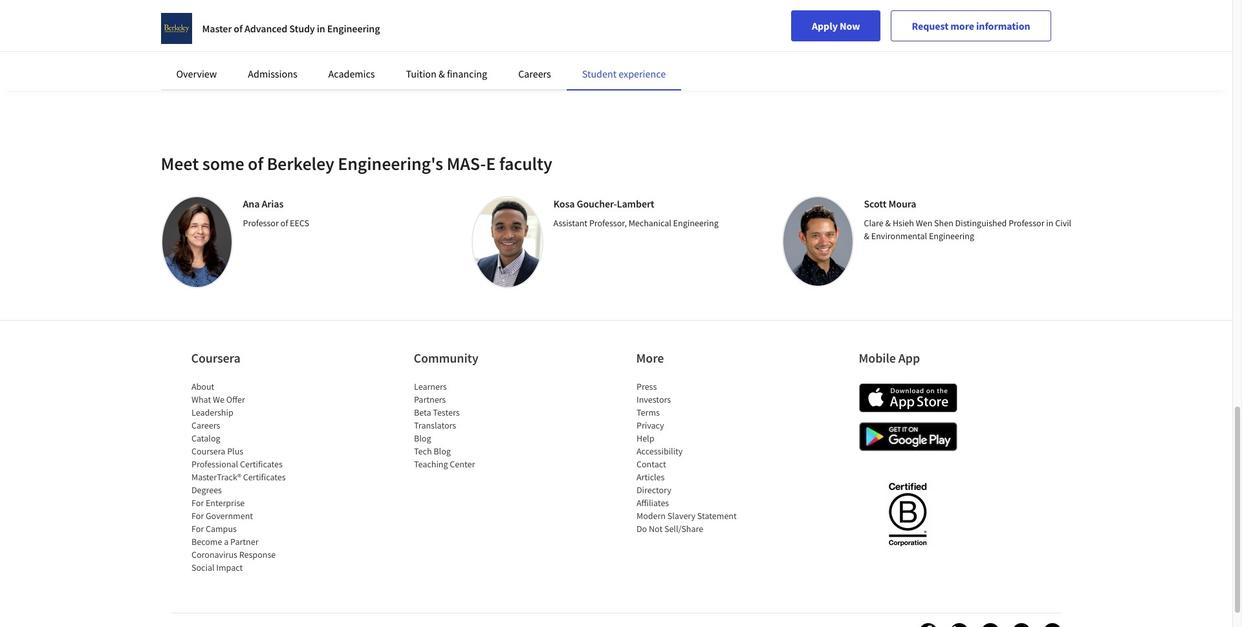 Task type: describe. For each thing, give the bounding box(es) containing it.
1 as from the left
[[931, 32, 941, 45]]

become a partner link
[[191, 537, 258, 549]]

1 horizontal spatial students
[[865, 47, 903, 60]]

request
[[912, 19, 949, 32]]

become
[[191, 537, 222, 549]]

e
[[486, 152, 496, 175]]

admissions
[[248, 67, 297, 80]]

serve
[[368, 32, 391, 45]]

logo of certified b corporation image
[[882, 476, 935, 554]]

in right study
[[317, 22, 325, 35]]

careers inside about what we offer leadership careers catalog coursera plus professional certificates mastertrack® certificates degrees for enterprise for government for campus become a partner coronavirus response social impact
[[191, 420, 220, 432]]

study
[[289, 22, 315, 35]]

creating
[[460, 16, 496, 29]]

0 vertical spatial complete
[[823, 32, 863, 45]]

in inside clare & hsieh wen shen distinguished professor in civil & environmental engineering
[[1047, 217, 1054, 229]]

terms
[[637, 407, 660, 419]]

environmental
[[872, 230, 928, 242]]

of left eecs
[[281, 217, 288, 229]]

articles link
[[637, 472, 665, 484]]

done
[[1036, 0, 1058, 13]]

list for coursera
[[191, 381, 301, 575]]

advances
[[559, 16, 599, 29]]

meet
[[161, 152, 199, 175]]

get it on google play image
[[859, 423, 958, 452]]

master of advanced study in engineering
[[202, 22, 380, 35]]

about
[[547, 0, 572, 13]]

full-
[[948, 16, 967, 29]]

0 horizontal spatial berkeley
[[267, 152, 335, 175]]

professor of eecs
[[243, 217, 309, 229]]

& for tuition
[[439, 67, 445, 80]]

assistant
[[554, 217, 588, 229]]

students inside berkeley engineering faculty are passionate about educating students and creating breakthrough advances to serve society and improve our global quality of life.
[[402, 16, 440, 29]]

berkeley engineering faculty are passionate about educating students and creating breakthrough advances to serve society and improve our global quality of life.
[[357, 0, 599, 45]]

request more information button
[[892, 10, 1052, 41]]

we
[[213, 394, 224, 406]]

months,
[[998, 32, 1034, 45]]

accessibility link
[[637, 446, 683, 458]]

1 vertical spatial careers link
[[191, 420, 220, 432]]

a
[[224, 537, 228, 549]]

1 vertical spatial certificates
[[243, 472, 286, 484]]

partners
[[414, 394, 446, 406]]

1 vertical spatial complete
[[922, 47, 963, 60]]

when
[[823, 16, 847, 29]]

learners partners beta testers translators blog tech blog teaching center
[[414, 382, 475, 471]]

passionate
[[498, 0, 545, 13]]

learners
[[414, 382, 447, 393]]

impact
[[216, 563, 243, 574]]

0 vertical spatial careers link
[[519, 67, 551, 80]]

tuition
[[406, 67, 437, 80]]

mobile
[[859, 350, 896, 367]]

privacy link
[[637, 420, 664, 432]]

list for more
[[637, 381, 747, 536]]

shen
[[935, 217, 954, 229]]

what we offer link
[[191, 394, 245, 406]]

advanced
[[245, 22, 287, 35]]

our
[[482, 32, 497, 45]]

arias
[[262, 197, 284, 210]]

scott moura
[[864, 197, 917, 210]]

translators link
[[414, 420, 456, 432]]

engineering inside clare & hsieh wen shen distinguished professor in civil & environmental engineering
[[929, 230, 975, 242]]

professor,
[[590, 217, 627, 229]]

master
[[202, 22, 232, 35]]

community
[[414, 350, 479, 367]]

partners link
[[414, 394, 446, 406]]

kosa goucher-lambert
[[554, 197, 655, 210]]

partner
[[230, 537, 258, 549]]

catalog link
[[191, 433, 220, 445]]

0 vertical spatial careers
[[519, 67, 551, 80]]

affiliates
[[637, 498, 669, 510]]

tuition & financing link
[[406, 67, 488, 80]]

sell/share
[[664, 524, 703, 536]]

1 horizontal spatial &
[[864, 230, 870, 242]]

accessibility
[[637, 446, 683, 458]]

teaching
[[414, 459, 448, 471]]

more
[[951, 19, 975, 32]]

0 vertical spatial program
[[882, 32, 919, 45]]

download on the app store image
[[859, 384, 958, 413]]

1 vertical spatial time
[[843, 47, 863, 60]]

months.
[[823, 63, 859, 76]]

scott
[[864, 197, 887, 210]]

get
[[946, 0, 959, 13]]

beta
[[414, 407, 431, 419]]

now
[[840, 19, 861, 32]]

admissions link
[[248, 67, 297, 80]]

0 horizontal spatial can
[[905, 47, 920, 60]]

educating
[[357, 16, 400, 29]]

assistant professor, mechanical engineering
[[554, 217, 719, 229]]

engineering right the mechanical
[[674, 217, 719, 229]]

while
[[1036, 32, 1059, 45]]

coursera instagram image
[[1044, 624, 1062, 628]]

nine
[[976, 32, 996, 45]]

directory link
[[637, 485, 671, 497]]

catalog
[[191, 433, 220, 445]]

times,
[[881, 0, 908, 13]]

press link
[[637, 382, 657, 393]]

do not sell/share link
[[637, 524, 703, 536]]

government
[[205, 511, 253, 523]]

about link
[[191, 382, 214, 393]]

about
[[191, 382, 214, 393]]

modern slavery statement link
[[637, 511, 737, 523]]

of right master
[[234, 22, 243, 35]]

2 horizontal spatial can
[[1029, 16, 1044, 29]]

coursera youtube image
[[1013, 624, 1031, 628]]

faculty inside berkeley engineering faculty are passionate about educating students and creating breakthrough advances to serve society and improve our global quality of life.
[[450, 0, 480, 13]]

teaching center link
[[414, 459, 475, 471]]

coursera plus link
[[191, 446, 243, 458]]

terms link
[[637, 407, 660, 419]]

0 vertical spatial the
[[865, 32, 880, 45]]



Task type: vqa. For each thing, say whether or not it's contained in the screenshot.
second professor from the right
yes



Task type: locate. For each thing, give the bounding box(es) containing it.
in down for in the right top of the page
[[921, 32, 929, 45]]

contact
[[637, 459, 666, 471]]

coursera up about
[[191, 350, 241, 367]]

1 vertical spatial program
[[981, 47, 1019, 60]]

distinguished
[[956, 217, 1007, 229]]

time up months.
[[843, 47, 863, 60]]

1 horizontal spatial time
[[967, 16, 987, 29]]

as left nine
[[965, 32, 974, 45]]

can up the you. on the top right of page
[[928, 0, 944, 13]]

berkeley inside berkeley engineering faculty are passionate about educating students and creating breakthrough advances to serve society and improve our global quality of life.
[[357, 0, 394, 13]]

0 vertical spatial can
[[928, 0, 944, 13]]

engineering up academics "link"
[[327, 22, 380, 35]]

professor inside clare & hsieh wen shen distinguished professor in civil & environmental engineering
[[1009, 217, 1045, 229]]

tech blog link
[[414, 446, 451, 458]]

2 vertical spatial can
[[905, 47, 920, 60]]

leadership
[[191, 407, 233, 419]]

can down for in the right top of the page
[[905, 47, 920, 60]]

0 horizontal spatial as
[[931, 32, 941, 45]]

1 horizontal spatial can
[[928, 0, 944, 13]]

testers
[[433, 407, 460, 419]]

little
[[943, 32, 963, 45]]

enterprise
[[205, 498, 244, 510]]

help
[[637, 433, 654, 445]]

complete
[[823, 32, 863, 45], [922, 47, 963, 60]]

certificates down professional certificates link
[[243, 472, 286, 484]]

1 vertical spatial and
[[426, 32, 442, 45]]

0 horizontal spatial the
[[865, 32, 880, 45]]

convenient
[[863, 16, 911, 29]]

0 horizontal spatial program
[[882, 32, 919, 45]]

for
[[191, 498, 204, 510], [191, 511, 204, 523], [191, 524, 204, 536]]

1 horizontal spatial the
[[965, 47, 979, 60]]

2 as from the left
[[965, 32, 974, 45]]

careers up the catalog link
[[191, 420, 220, 432]]

and up improve
[[442, 16, 458, 29]]

can down "done"
[[1029, 16, 1044, 29]]

3 list from the left
[[637, 381, 747, 536]]

coursera linkedin image
[[951, 624, 969, 628]]

0 vertical spatial time
[[967, 16, 987, 29]]

offer
[[226, 394, 245, 406]]

1 coursera from the top
[[191, 350, 241, 367]]

degrees link
[[191, 485, 222, 497]]

the down nine
[[965, 47, 979, 60]]

students up the society
[[402, 16, 440, 29]]

2 list from the left
[[414, 381, 524, 471]]

careers link down quality
[[519, 67, 551, 80]]

social
[[191, 563, 214, 574]]

0 horizontal spatial &
[[439, 67, 445, 80]]

0 horizontal spatial professor
[[243, 217, 279, 229]]

time
[[967, 16, 987, 29], [843, 47, 863, 60]]

0 horizontal spatial faculty
[[450, 0, 480, 13]]

1 horizontal spatial program
[[981, 47, 1019, 60]]

& down clare
[[864, 230, 870, 242]]

to
[[357, 32, 366, 45]]

global
[[499, 32, 526, 45]]

for up become on the left bottom of page
[[191, 524, 204, 536]]

0 vertical spatial coursera
[[191, 350, 241, 367]]

press investors terms privacy help accessibility contact articles directory affiliates modern slavery statement do not sell/share
[[637, 382, 737, 536]]

1 vertical spatial berkeley
[[267, 152, 335, 175]]

berkeley up educating
[[357, 0, 394, 13]]

0 horizontal spatial students
[[402, 16, 440, 29]]

2 horizontal spatial &
[[886, 217, 891, 229]]

mastertrack®
[[191, 472, 241, 484]]

for enterprise link
[[191, 498, 244, 510]]

as
[[931, 32, 941, 45], [965, 32, 974, 45]]

1 vertical spatial careers
[[191, 420, 220, 432]]

social impact link
[[191, 563, 243, 574]]

civil
[[1056, 217, 1072, 229]]

academics link
[[329, 67, 375, 80]]

program down nine
[[981, 47, 1019, 60]]

tuition & financing
[[406, 67, 488, 80]]

careers down quality
[[519, 67, 551, 80]]

engineering up the society
[[396, 0, 448, 13]]

list containing learners
[[414, 381, 524, 471]]

about what we offer leadership careers catalog coursera plus professional certificates mastertrack® certificates degrees for enterprise for government for campus become a partner coronavirus response social impact
[[191, 382, 286, 574]]

2 professor from the left
[[1009, 217, 1045, 229]]

mechanical
[[629, 217, 672, 229]]

blog
[[414, 433, 431, 445], [434, 446, 451, 458]]

2 vertical spatial &
[[864, 230, 870, 242]]

certificates
[[240, 459, 282, 471], [243, 472, 286, 484]]

0 horizontal spatial time
[[843, 47, 863, 60]]

list containing press
[[637, 381, 747, 536]]

0 horizontal spatial complete
[[823, 32, 863, 45]]

1 horizontal spatial berkeley
[[357, 0, 394, 13]]

0 vertical spatial for
[[191, 498, 204, 510]]

for up for campus "link"
[[191, 511, 204, 523]]

as down the you. on the top right of page
[[931, 32, 941, 45]]

clare & hsieh wen shen distinguished professor in civil & environmental engineering
[[864, 217, 1072, 242]]

0 vertical spatial faculty
[[450, 0, 480, 13]]

1 vertical spatial faculty
[[500, 152, 553, 175]]

and
[[442, 16, 458, 29], [426, 32, 442, 45]]

press
[[637, 382, 657, 393]]

kosa
[[554, 197, 575, 210]]

2 for from the top
[[191, 511, 204, 523]]

and right the society
[[426, 32, 442, 45]]

plus
[[227, 446, 243, 458]]

of right some
[[248, 152, 263, 175]]

apply now button
[[792, 10, 881, 41]]

faculty up creating
[[450, 0, 480, 13]]

ana arias
[[243, 197, 284, 210]]

coursera inside about what we offer leadership careers catalog coursera plus professional certificates mastertrack® certificates degrees for enterprise for government for campus become a partner coronavirus response social impact
[[191, 446, 225, 458]]

tech
[[414, 446, 432, 458]]

coronavirus
[[191, 550, 237, 561]]

investors
[[637, 394, 671, 406]]

goucher-
[[577, 197, 617, 210]]

1 vertical spatial coursera
[[191, 446, 225, 458]]

coursera facebook image
[[919, 624, 938, 628]]

1 for from the top
[[191, 498, 204, 510]]

1 list from the left
[[191, 381, 301, 575]]

not
[[649, 524, 663, 536]]

coursera
[[191, 350, 241, 367], [191, 446, 225, 458]]

help link
[[637, 433, 654, 445]]

for down degrees
[[191, 498, 204, 510]]

0 horizontal spatial list
[[191, 381, 301, 575]]

learners link
[[414, 382, 447, 393]]

in left civil
[[1047, 217, 1054, 229]]

list
[[191, 381, 301, 575], [414, 381, 524, 471], [637, 381, 747, 536]]

1 horizontal spatial faculty
[[500, 152, 553, 175]]

1 vertical spatial the
[[965, 47, 979, 60]]

of inside berkeley engineering faculty are passionate about educating students and creating breakthrough advances to serve society and improve our global quality of life.
[[561, 32, 569, 45]]

for campus link
[[191, 524, 236, 536]]

1 professor from the left
[[243, 217, 279, 229]]

coursework
[[983, 0, 1034, 13]]

contact link
[[637, 459, 666, 471]]

professor left civil
[[1009, 217, 1045, 229]]

complete down little
[[922, 47, 963, 60]]

&
[[439, 67, 445, 80], [886, 217, 891, 229], [864, 230, 870, 242]]

0 horizontal spatial careers
[[191, 420, 220, 432]]

slavery
[[668, 511, 696, 523]]

campus
[[205, 524, 236, 536]]

2 horizontal spatial students
[[989, 16, 1027, 29]]

1 vertical spatial can
[[1029, 16, 1044, 29]]

1 vertical spatial blog
[[434, 446, 451, 458]]

0 vertical spatial certificates
[[240, 459, 282, 471]]

& right clare
[[886, 217, 891, 229]]

student experience link
[[582, 67, 666, 80]]

uc berkeley college of engineering logo image
[[161, 13, 192, 44]]

students down coursework
[[989, 16, 1027, 29]]

1 horizontal spatial blog
[[434, 446, 451, 458]]

students down convenient
[[865, 47, 903, 60]]

0 horizontal spatial careers link
[[191, 420, 220, 432]]

2 coursera from the top
[[191, 446, 225, 458]]

1 horizontal spatial as
[[965, 32, 974, 45]]

for government link
[[191, 511, 253, 523]]

lambert
[[617, 197, 655, 210]]

1 horizontal spatial careers link
[[519, 67, 551, 80]]

life.
[[571, 32, 587, 45]]

1 horizontal spatial careers
[[519, 67, 551, 80]]

student
[[582, 67, 617, 80]]

investors link
[[637, 394, 671, 406]]

0 horizontal spatial blog
[[414, 433, 431, 445]]

list for community
[[414, 381, 524, 471]]

some
[[202, 152, 244, 175]]

professor down ana arias
[[243, 217, 279, 229]]

careers link up the catalog link
[[191, 420, 220, 432]]

1 horizontal spatial professor
[[1009, 217, 1045, 229]]

kosa goucher-lambert image
[[472, 196, 543, 289]]

student experience
[[582, 67, 666, 80]]

quality
[[528, 32, 558, 45]]

apply
[[812, 19, 838, 32]]

blog up teaching center link
[[434, 446, 451, 458]]

faculty
[[450, 0, 480, 13], [500, 152, 553, 175]]

0 vertical spatial berkeley
[[357, 0, 394, 13]]

blog up tech on the bottom
[[414, 433, 431, 445]]

engineering down shen
[[929, 230, 975, 242]]

the down convenient
[[865, 32, 880, 45]]

1 horizontal spatial complete
[[922, 47, 963, 60]]

2 horizontal spatial list
[[637, 381, 747, 536]]

list containing about
[[191, 381, 301, 575]]

class
[[858, 0, 879, 13]]

eecs
[[290, 217, 309, 229]]

1 vertical spatial for
[[191, 511, 204, 523]]

coursera down catalog
[[191, 446, 225, 458]]

engineering inside berkeley engineering faculty are passionate about educating students and creating breakthrough advances to serve society and improve our global quality of life.
[[396, 0, 448, 13]]

& right tuition
[[439, 67, 445, 80]]

& for clare
[[886, 217, 891, 229]]

ana arias image
[[161, 196, 233, 289]]

3 for from the top
[[191, 524, 204, 536]]

certificates up 'mastertrack® certificates' link
[[240, 459, 282, 471]]

the
[[865, 32, 880, 45], [965, 47, 979, 60]]

0 vertical spatial and
[[442, 16, 458, 29]]

complete down the "when"
[[823, 32, 863, 45]]

in left 18+
[[1021, 47, 1029, 60]]

0 vertical spatial blog
[[414, 433, 431, 445]]

do
[[637, 524, 647, 536]]

ana
[[243, 197, 260, 210]]

privacy
[[637, 420, 664, 432]]

professional certificates link
[[191, 459, 282, 471]]

scott moura image
[[782, 196, 854, 287]]

academics
[[329, 67, 375, 80]]

time down your
[[967, 16, 987, 29]]

coursera twitter image
[[982, 624, 1000, 628]]

faculty right 'e'
[[500, 152, 553, 175]]

berkeley up arias
[[267, 152, 335, 175]]

clare
[[864, 217, 884, 229]]

program down convenient
[[882, 32, 919, 45]]

1 horizontal spatial list
[[414, 381, 524, 471]]

0 vertical spatial &
[[439, 67, 445, 80]]

program
[[882, 32, 919, 45], [981, 47, 1019, 60]]

1 vertical spatial &
[[886, 217, 891, 229]]

statement
[[697, 511, 737, 523]]

app
[[899, 350, 921, 367]]

2 vertical spatial for
[[191, 524, 204, 536]]

of left life.
[[561, 32, 569, 45]]



